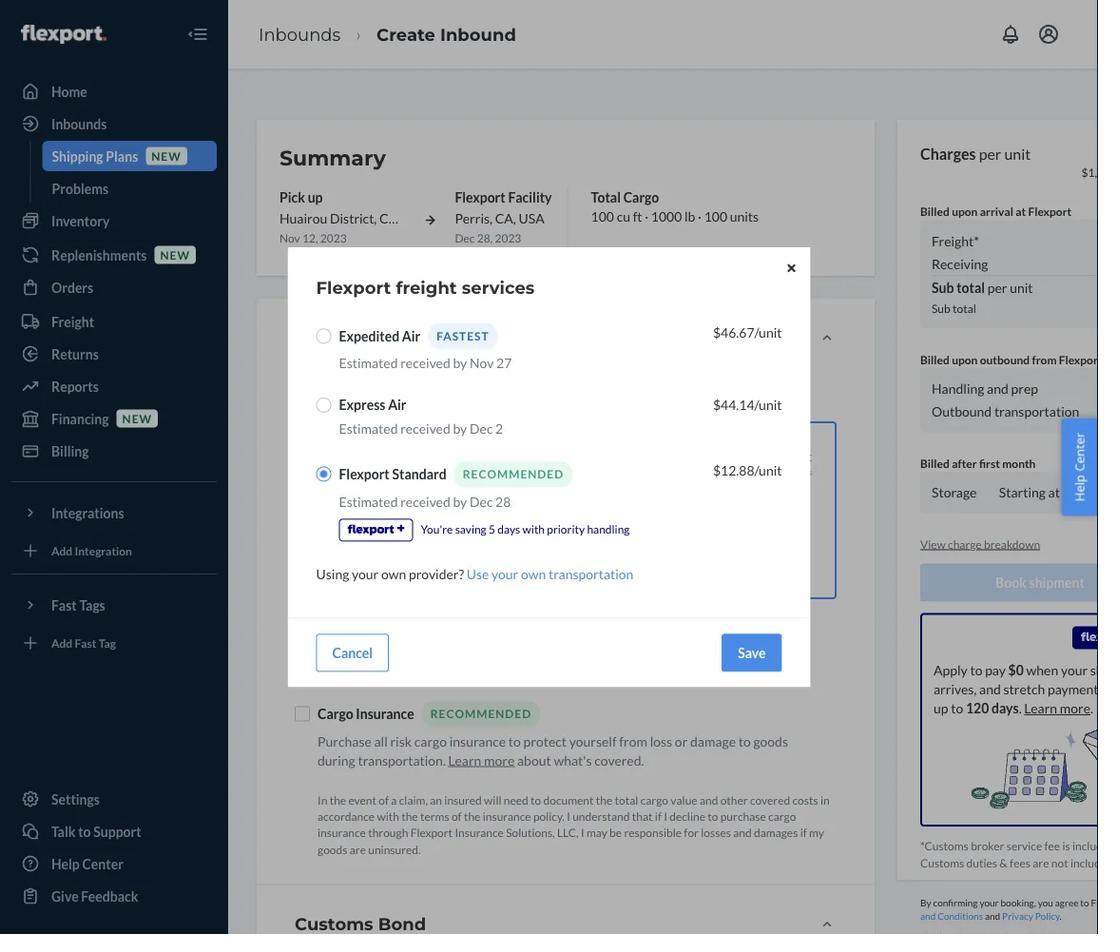 Task type: vqa. For each thing, say whether or not it's contained in the screenshot.
the bottommost received
yes



Task type: describe. For each thing, give the bounding box(es) containing it.
expedited air
[[339, 328, 421, 344]]

by for dec 2
[[453, 421, 467, 437]]

2 own from the left
[[521, 566, 546, 582]]

express air
[[339, 397, 407, 413]]

freight
[[396, 278, 457, 299]]

saving
[[455, 523, 487, 537]]

2 your from the left
[[492, 566, 519, 582]]

save button
[[722, 634, 782, 672]]

provider?
[[409, 566, 464, 582]]

help center
[[1071, 432, 1089, 502]]

flexport standard
[[339, 466, 447, 482]]

services
[[462, 278, 535, 299]]

center
[[1071, 432, 1089, 471]]

$12.88
[[713, 463, 755, 479]]

help
[[1071, 475, 1089, 502]]

28
[[496, 493, 511, 509]]

expedited
[[339, 328, 400, 344]]

flexport freight services
[[316, 278, 535, 299]]

received for dec 28
[[401, 493, 451, 509]]

/unit for $12.88
[[755, 463, 782, 479]]

$44.14
[[713, 397, 755, 413]]

using
[[316, 566, 349, 582]]

/unit for $46.67
[[755, 325, 782, 341]]

estimated for estimated received by dec 28
[[339, 493, 398, 509]]

air for express air
[[388, 397, 407, 413]]

air for expedited air
[[402, 328, 421, 344]]

$44.14 /unit
[[713, 397, 782, 413]]

priority
[[547, 523, 585, 537]]

by for dec 28
[[453, 493, 467, 509]]

save
[[738, 645, 766, 661]]

express
[[339, 397, 386, 413]]

5
[[489, 523, 496, 537]]

cancel
[[332, 645, 373, 661]]



Task type: locate. For each thing, give the bounding box(es) containing it.
1 vertical spatial air
[[388, 397, 407, 413]]

3 /unit from the top
[[755, 463, 782, 479]]

0 horizontal spatial your
[[352, 566, 379, 582]]

estimated for estimated received by dec 2
[[339, 421, 398, 437]]

0 vertical spatial flexport
[[316, 278, 391, 299]]

own
[[381, 566, 406, 582], [521, 566, 546, 582]]

dec left 2 at the left of page
[[470, 421, 493, 437]]

you're saving 5 days with priority handling
[[421, 523, 630, 537]]

0 vertical spatial estimated
[[339, 355, 398, 371]]

received up standard
[[401, 421, 451, 437]]

0 vertical spatial dec
[[470, 421, 493, 437]]

flexport up expedited
[[316, 278, 391, 299]]

/unit down $44.14 /unit on the right top of page
[[755, 463, 782, 479]]

estimated
[[339, 355, 398, 371], [339, 421, 398, 437], [339, 493, 398, 509]]

dec left "28"
[[470, 493, 493, 509]]

1 horizontal spatial your
[[492, 566, 519, 582]]

1 own from the left
[[381, 566, 406, 582]]

$12.88 /unit
[[713, 463, 782, 479]]

by up saving
[[453, 493, 467, 509]]

handling
[[587, 523, 630, 537]]

estimated down flexport standard
[[339, 493, 398, 509]]

use your own transportation button
[[467, 564, 634, 583]]

nov
[[470, 355, 494, 371]]

air up estimated received by nov 27
[[402, 328, 421, 344]]

0 vertical spatial /unit
[[755, 325, 782, 341]]

1 vertical spatial flexport
[[339, 466, 390, 482]]

flexport freight services dialog
[[288, 247, 811, 687]]

estimated received by nov 27
[[339, 355, 512, 371]]

dec for dec 28
[[470, 493, 493, 509]]

by left 2 at the left of page
[[453, 421, 467, 437]]

/unit up $44.14 /unit on the right top of page
[[755, 325, 782, 341]]

estimated down expedited
[[339, 355, 398, 371]]

your right use
[[492, 566, 519, 582]]

by for nov 27
[[453, 355, 467, 371]]

1 /unit from the top
[[755, 325, 782, 341]]

use
[[467, 566, 489, 582]]

close image
[[788, 262, 796, 274]]

2 vertical spatial by
[[453, 493, 467, 509]]

$46.67 /unit
[[713, 325, 782, 341]]

transportation
[[549, 566, 634, 582]]

0 vertical spatial by
[[453, 355, 467, 371]]

1 vertical spatial received
[[401, 421, 451, 437]]

received
[[401, 355, 451, 371], [401, 421, 451, 437], [401, 493, 451, 509]]

1 vertical spatial estimated
[[339, 421, 398, 437]]

received down fastest
[[401, 355, 451, 371]]

estimated for estimated received by nov 27
[[339, 355, 398, 371]]

flexport left standard
[[339, 466, 390, 482]]

received for nov 27
[[401, 355, 451, 371]]

flexport
[[316, 278, 391, 299], [339, 466, 390, 482]]

2 /unit from the top
[[755, 397, 782, 413]]

3 received from the top
[[401, 493, 451, 509]]

dec
[[470, 421, 493, 437], [470, 493, 493, 509]]

/unit up $12.88 /unit
[[755, 397, 782, 413]]

received down standard
[[401, 493, 451, 509]]

1 vertical spatial by
[[453, 421, 467, 437]]

2
[[496, 421, 503, 437]]

estimated down express air
[[339, 421, 398, 437]]

1 estimated from the top
[[339, 355, 398, 371]]

1 vertical spatial /unit
[[755, 397, 782, 413]]

$46.67
[[713, 325, 755, 341]]

None radio
[[316, 398, 331, 413], [316, 467, 331, 482], [316, 398, 331, 413], [316, 467, 331, 482]]

own down with
[[521, 566, 546, 582]]

3 estimated from the top
[[339, 493, 398, 509]]

0 horizontal spatial own
[[381, 566, 406, 582]]

air up estimated received by dec 2
[[388, 397, 407, 413]]

days
[[498, 523, 521, 537]]

cancel button
[[316, 634, 389, 672]]

your right the using
[[352, 566, 379, 582]]

you're
[[421, 523, 453, 537]]

2 vertical spatial received
[[401, 493, 451, 509]]

estimated received by dec 2
[[339, 421, 503, 437]]

received for dec 2
[[401, 421, 451, 437]]

1 horizontal spatial own
[[521, 566, 546, 582]]

/unit
[[755, 325, 782, 341], [755, 397, 782, 413], [755, 463, 782, 479]]

flexport for flexport standard
[[339, 466, 390, 482]]

estimated received by dec 28
[[339, 493, 511, 509]]

standard
[[392, 466, 447, 482]]

with
[[523, 523, 545, 537]]

your
[[352, 566, 379, 582], [492, 566, 519, 582]]

fastest
[[437, 329, 490, 343]]

2 by from the top
[[453, 421, 467, 437]]

2 estimated from the top
[[339, 421, 398, 437]]

help center button
[[1062, 418, 1099, 516]]

0 vertical spatial received
[[401, 355, 451, 371]]

flexport for flexport freight services
[[316, 278, 391, 299]]

1 your from the left
[[352, 566, 379, 582]]

2 dec from the top
[[470, 493, 493, 509]]

none radio inside flexport freight services "dialog"
[[316, 329, 331, 344]]

1 received from the top
[[401, 355, 451, 371]]

2 vertical spatial /unit
[[755, 463, 782, 479]]

by left nov
[[453, 355, 467, 371]]

27
[[497, 355, 512, 371]]

dec for dec 2
[[470, 421, 493, 437]]

recommended
[[463, 467, 564, 481]]

using your own provider? use your own transportation
[[316, 566, 634, 582]]

2 vertical spatial estimated
[[339, 493, 398, 509]]

air
[[402, 328, 421, 344], [388, 397, 407, 413]]

/unit for $44.14
[[755, 397, 782, 413]]

0 vertical spatial air
[[402, 328, 421, 344]]

1 vertical spatial dec
[[470, 493, 493, 509]]

None radio
[[316, 329, 331, 344]]

2 received from the top
[[401, 421, 451, 437]]

own left provider?
[[381, 566, 406, 582]]

1 dec from the top
[[470, 421, 493, 437]]

by
[[453, 355, 467, 371], [453, 421, 467, 437], [453, 493, 467, 509]]

1 by from the top
[[453, 355, 467, 371]]

3 by from the top
[[453, 493, 467, 509]]



